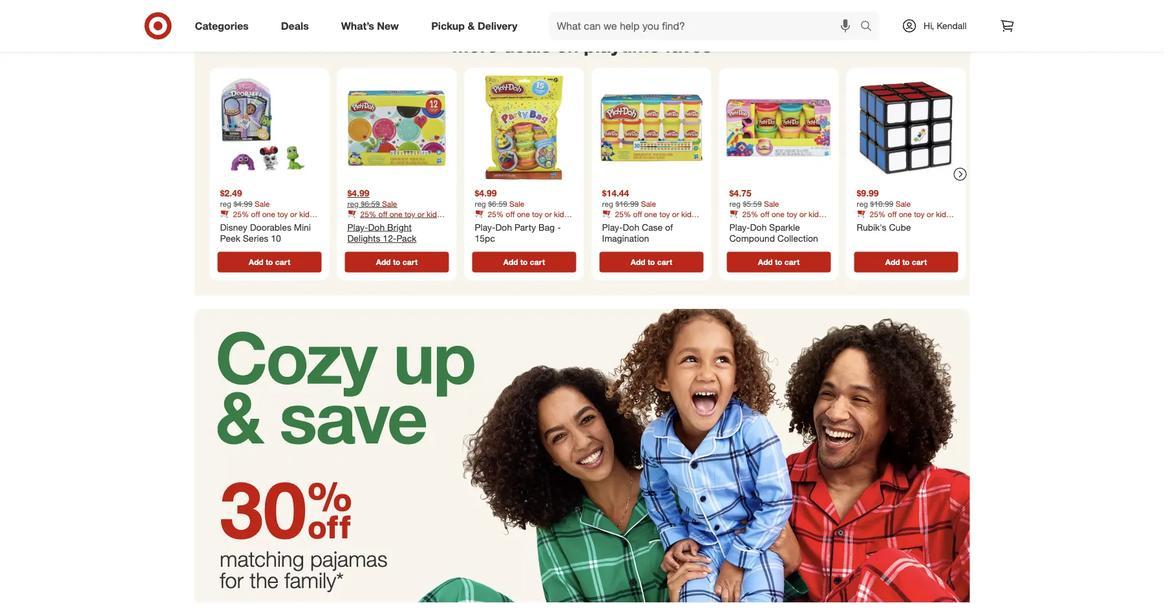 Task type: vqa. For each thing, say whether or not it's contained in the screenshot.
Sale
yes



Task type: locate. For each thing, give the bounding box(es) containing it.
3 add to cart button from the left
[[472, 252, 576, 272]]

4 25% off one toy or kids' book from the left
[[602, 209, 698, 228]]

4 doh from the left
[[750, 221, 767, 233]]

1 horizontal spatial $4.99 reg $6.59 sale
[[475, 187, 525, 208]]

1 25% from the left
[[233, 209, 249, 219]]

3 25% off one toy or kids' book from the left
[[475, 209, 570, 228]]

0 horizontal spatial $4.99
[[234, 199, 253, 208]]

6 one from the left
[[899, 209, 912, 219]]

to down "play-doh sparkle compound collection"
[[775, 257, 783, 267]]

play-doh party bag - 15pc image
[[470, 73, 579, 182]]

or for case
[[672, 209, 679, 219]]

2 reg from the left
[[348, 199, 359, 208]]

play- for play-doh party bag - 15pc
[[475, 221, 496, 233]]

add to cart down 10
[[249, 257, 290, 267]]

for
[[220, 567, 244, 593]]

-
[[557, 221, 561, 233]]

sale inside $4.75 reg $5.59 sale
[[764, 199, 779, 208]]

to down 10
[[266, 257, 273, 267]]

doh inside play-doh party bag - 15pc
[[496, 221, 512, 233]]

$4.99 reg $6.59 sale up play-doh bright delights 12-pack
[[348, 187, 397, 208]]

$6.59 up play-doh bright delights 12-pack
[[361, 199, 380, 208]]

play- inside "play-doh sparkle compound collection"
[[730, 221, 750, 233]]

sale inside $2.49 reg $4.99 sale
[[255, 199, 270, 208]]

play-doh party bag - 15pc
[[475, 221, 561, 244]]

book up imagination
[[602, 219, 620, 228]]

3 play- from the left
[[602, 221, 623, 233]]

sale inside $9.99 reg $10.99 sale
[[896, 199, 911, 208]]

book up 15pc
[[475, 219, 493, 228]]

2 horizontal spatial $4.99
[[475, 187, 497, 199]]

play- down '$5.59'
[[730, 221, 750, 233]]

sale for case
[[641, 199, 656, 208]]

reg inside $4.75 reg $5.59 sale
[[730, 199, 741, 208]]

$4.99 reg $6.59 sale for bright
[[348, 187, 397, 208]]

reg for play-doh party bag - 15pc
[[475, 199, 486, 208]]

1 $6.59 from the left
[[361, 199, 380, 208]]

sale up party
[[509, 199, 525, 208]]

off down $10.99 in the right of the page
[[888, 209, 897, 219]]

doh left the case
[[623, 221, 640, 233]]

book up 'peek'
[[220, 219, 238, 228]]

to down 12-
[[393, 257, 401, 267]]

4 sale from the left
[[641, 199, 656, 208]]

add
[[249, 257, 264, 267], [376, 257, 391, 267], [504, 257, 518, 267], [631, 257, 646, 267], [758, 257, 773, 267], [886, 257, 900, 267]]

add to cart button for series
[[218, 252, 322, 272]]

4 book from the left
[[602, 219, 620, 228]]

reg left $10.99 in the right of the page
[[857, 199, 868, 208]]

add down 'cube'
[[886, 257, 900, 267]]

reg up the disney on the left of the page
[[220, 199, 231, 208]]

play-doh bright delights 12-pack
[[348, 221, 417, 244]]

add to cart down play-doh case of imagination at the right top
[[631, 257, 673, 267]]

1 one from the left
[[262, 209, 275, 219]]

4 one from the left
[[644, 209, 657, 219]]

one for sparkle
[[772, 209, 785, 219]]

1 horizontal spatial $4.99
[[348, 187, 370, 199]]

$6.59 up play-doh party bag - 15pc
[[488, 199, 507, 208]]

1 to from the left
[[266, 257, 273, 267]]

sale right '$5.59'
[[764, 199, 779, 208]]

25% off one toy or kids' book up 10
[[220, 209, 315, 228]]

or for mini
[[290, 209, 297, 219]]

or for party
[[545, 209, 552, 219]]

the
[[250, 567, 278, 593]]

reg inside $14.44 reg $16.99 sale
[[602, 199, 614, 208]]

4 toy from the left
[[660, 209, 670, 219]]

deals
[[503, 34, 551, 57]]

carousel region
[[194, 24, 970, 309]]

1 reg from the left
[[220, 199, 231, 208]]

$4.99 reg $6.59 sale
[[348, 187, 397, 208], [475, 187, 525, 208]]

5 or from the left
[[800, 209, 807, 219]]

$4.75
[[730, 187, 752, 199]]

to for -
[[520, 257, 528, 267]]

3 doh from the left
[[623, 221, 640, 233]]

1 sale from the left
[[255, 199, 270, 208]]

play- inside play-doh bright delights 12-pack
[[348, 221, 368, 233]]

off for bright
[[379, 209, 388, 219]]

doh
[[368, 221, 385, 233], [496, 221, 512, 233], [623, 221, 640, 233], [750, 221, 767, 233]]

one up sparkle
[[772, 209, 785, 219]]

4 25% from the left
[[615, 209, 631, 219]]

2 $6.59 from the left
[[488, 199, 507, 208]]

book for disney doorables mini peek series 10
[[220, 219, 238, 228]]

play- inside play-doh party bag - 15pc
[[475, 221, 496, 233]]

what's new link
[[330, 12, 415, 40]]

book up delights
[[348, 219, 365, 228]]

2 25% from the left
[[360, 209, 376, 219]]

one up bright
[[390, 209, 403, 219]]

cart
[[275, 257, 290, 267], [403, 257, 418, 267], [530, 257, 545, 267], [657, 257, 673, 267], [785, 257, 800, 267], [912, 257, 927, 267]]

0 horizontal spatial $4.99 reg $6.59 sale
[[348, 187, 397, 208]]

add to cart button down 10
[[218, 252, 322, 272]]

15pc
[[475, 233, 495, 244]]

play-doh bright delights 12-pack image
[[342, 73, 452, 182]]

reg left $16.99
[[602, 199, 614, 208]]

5 add from the left
[[758, 257, 773, 267]]

3 off from the left
[[506, 209, 515, 219]]

series
[[243, 233, 269, 244]]

25% off one toy or kids' book for mini
[[220, 209, 315, 228]]

reg for rubik's cube
[[857, 199, 868, 208]]

mini
[[294, 221, 311, 233]]

kids' for play-doh case of imagination
[[682, 209, 698, 219]]

cart for -
[[530, 257, 545, 267]]

add to cart down "play-doh sparkle compound collection"
[[758, 257, 800, 267]]

5 add to cart button from the left
[[727, 252, 831, 272]]

$9.99 reg $10.99 sale
[[857, 187, 911, 208]]

25% off one toy or kids' book up 15pc
[[475, 209, 570, 228]]

rubik's cube image
[[852, 73, 961, 182]]

to down play-doh case of imagination at the right top
[[648, 257, 655, 267]]

2 to from the left
[[393, 257, 401, 267]]

2 off from the left
[[379, 209, 388, 219]]

add down the compound
[[758, 257, 773, 267]]

$6.59 for party
[[488, 199, 507, 208]]

$6.59
[[361, 199, 380, 208], [488, 199, 507, 208]]

25% up play-doh bright delights 12-pack
[[360, 209, 376, 219]]

3 25% from the left
[[488, 209, 504, 219]]

4 off from the left
[[633, 209, 642, 219]]

sale inside $14.44 reg $16.99 sale
[[641, 199, 656, 208]]

2 doh from the left
[[496, 221, 512, 233]]

book
[[220, 219, 238, 228], [348, 219, 365, 228], [475, 219, 493, 228], [602, 219, 620, 228], [730, 219, 747, 228], [857, 219, 875, 228]]

one up the case
[[644, 209, 657, 219]]

doh for bright
[[368, 221, 385, 233]]

4 cart from the left
[[657, 257, 673, 267]]

6 reg from the left
[[857, 199, 868, 208]]

5 to from the left
[[775, 257, 783, 267]]

off down $16.99
[[633, 209, 642, 219]]

reg inside $9.99 reg $10.99 sale
[[857, 199, 868, 208]]

6 off from the left
[[888, 209, 897, 219]]

3 cart from the left
[[530, 257, 545, 267]]

sale for party
[[509, 199, 525, 208]]

kids'
[[299, 209, 315, 219], [427, 209, 443, 219], [554, 209, 570, 219], [682, 209, 698, 219], [809, 209, 825, 219], [936, 209, 952, 219]]

toy for party
[[532, 209, 543, 219]]

1 kids' from the left
[[299, 209, 315, 219]]

6 add to cart from the left
[[886, 257, 927, 267]]

to down 'cube'
[[903, 257, 910, 267]]

12-
[[383, 233, 397, 244]]

reg up 15pc
[[475, 199, 486, 208]]

play- left party
[[475, 221, 496, 233]]

play-doh case of imagination image
[[597, 73, 706, 182]]

2 kids' from the left
[[427, 209, 443, 219]]

doh inside play-doh case of imagination
[[623, 221, 640, 233]]

pickup & delivery link
[[420, 12, 534, 40]]

one for case
[[644, 209, 657, 219]]

2 play- from the left
[[475, 221, 496, 233]]

25% for play-doh case of imagination
[[615, 209, 631, 219]]

pajamas
[[310, 546, 388, 572]]

collection
[[778, 233, 818, 244]]

2 add from the left
[[376, 257, 391, 267]]

5 book from the left
[[730, 219, 747, 228]]

add to cart
[[249, 257, 290, 267], [376, 257, 418, 267], [504, 257, 545, 267], [631, 257, 673, 267], [758, 257, 800, 267], [886, 257, 927, 267]]

reg for disney doorables mini peek series 10
[[220, 199, 231, 208]]

1 horizontal spatial $6.59
[[488, 199, 507, 208]]

3 one from the left
[[517, 209, 530, 219]]

to for series
[[266, 257, 273, 267]]

2 or from the left
[[418, 209, 425, 219]]

doh for sparkle
[[750, 221, 767, 233]]

5 25% off one toy or kids' book from the left
[[730, 209, 825, 228]]

kids' for rubik's cube
[[936, 209, 952, 219]]

5 one from the left
[[772, 209, 785, 219]]

25% off one toy or kids' book for case
[[602, 209, 698, 228]]

1 toy from the left
[[277, 209, 288, 219]]

$14.44 reg $16.99 sale
[[602, 187, 656, 208]]

add to cart down 12-
[[376, 257, 418, 267]]

doorables
[[250, 221, 292, 233]]

5 off from the left
[[761, 209, 770, 219]]

add to cart button down "play-doh sparkle compound collection"
[[727, 252, 831, 272]]

2 add to cart button from the left
[[345, 252, 449, 272]]

hi, kendall
[[924, 20, 967, 31]]

play- left 12-
[[348, 221, 368, 233]]

kids' for disney doorables mini peek series 10
[[299, 209, 315, 219]]

sale
[[255, 199, 270, 208], [382, 199, 397, 208], [509, 199, 525, 208], [641, 199, 656, 208], [764, 199, 779, 208], [896, 199, 911, 208]]

25% off one toy or kids' book
[[220, 209, 315, 228], [348, 209, 443, 228], [475, 209, 570, 228], [602, 209, 698, 228], [730, 209, 825, 228], [857, 209, 952, 228]]

6 add to cart button from the left
[[854, 252, 959, 272]]

off up party
[[506, 209, 515, 219]]

sale right $10.99 in the right of the page
[[896, 199, 911, 208]]

25% off one toy or kids' book down $10.99 in the right of the page
[[857, 209, 952, 228]]

to
[[266, 257, 273, 267], [393, 257, 401, 267], [520, 257, 528, 267], [648, 257, 655, 267], [775, 257, 783, 267], [903, 257, 910, 267]]

4 add to cart button from the left
[[600, 252, 704, 272]]

4 add from the left
[[631, 257, 646, 267]]

6 25% from the left
[[870, 209, 886, 219]]

add to cart for -
[[504, 257, 545, 267]]

more deals on playtime faves
[[452, 34, 712, 57]]

25% off one toy or kids' book down $16.99
[[602, 209, 698, 228]]

10
[[271, 233, 281, 244]]

disney doorables mini peek series 10 image
[[215, 73, 324, 182]]

reg up delights
[[348, 199, 359, 208]]

1 25% off one toy or kids' book from the left
[[220, 209, 315, 228]]

2 sale from the left
[[382, 199, 397, 208]]

add for of
[[631, 257, 646, 267]]

6 toy from the left
[[914, 209, 925, 219]]

1 $4.99 reg $6.59 sale from the left
[[348, 187, 397, 208]]

5 toy from the left
[[787, 209, 798, 219]]

add down play-doh party bag - 15pc
[[504, 257, 518, 267]]

5 sale from the left
[[764, 199, 779, 208]]

$4.99
[[348, 187, 370, 199], [475, 187, 497, 199], [234, 199, 253, 208]]

to down play-doh party bag - 15pc
[[520, 257, 528, 267]]

2 25% off one toy or kids' book from the left
[[348, 209, 443, 228]]

hi,
[[924, 20, 935, 31]]

&
[[468, 19, 475, 32]]

1 add from the left
[[249, 257, 264, 267]]

5 add to cart from the left
[[758, 257, 800, 267]]

doh inside play-doh bright delights 12-pack
[[368, 221, 385, 233]]

1 off from the left
[[251, 209, 260, 219]]

what's new
[[341, 19, 399, 32]]

4 to from the left
[[648, 257, 655, 267]]

1 add to cart button from the left
[[218, 252, 322, 272]]

1 add to cart from the left
[[249, 257, 290, 267]]

5 cart from the left
[[785, 257, 800, 267]]

4 or from the left
[[672, 209, 679, 219]]

2 cart from the left
[[403, 257, 418, 267]]

$4.99 for play-doh bright delights 12-pack
[[348, 187, 370, 199]]

to for collection
[[775, 257, 783, 267]]

doh inside "play-doh sparkle compound collection"
[[750, 221, 767, 233]]

2 book from the left
[[348, 219, 365, 228]]

$4.99 up 15pc
[[475, 187, 497, 199]]

25%
[[233, 209, 249, 219], [360, 209, 376, 219], [488, 209, 504, 219], [615, 209, 631, 219], [743, 209, 759, 219], [870, 209, 886, 219]]

5 25% from the left
[[743, 209, 759, 219]]

add to cart down 'cube'
[[886, 257, 927, 267]]

one
[[262, 209, 275, 219], [390, 209, 403, 219], [517, 209, 530, 219], [644, 209, 657, 219], [772, 209, 785, 219], [899, 209, 912, 219]]

doh left bright
[[368, 221, 385, 233]]

delivery
[[478, 19, 518, 32]]

off down '$5.59'
[[761, 209, 770, 219]]

2 one from the left
[[390, 209, 403, 219]]

2 add to cart from the left
[[376, 257, 418, 267]]

off
[[251, 209, 260, 219], [379, 209, 388, 219], [506, 209, 515, 219], [633, 209, 642, 219], [761, 209, 770, 219], [888, 209, 897, 219]]

play- inside play-doh case of imagination
[[602, 221, 623, 233]]

one up 'cube'
[[899, 209, 912, 219]]

4 add to cart from the left
[[631, 257, 673, 267]]

1 doh from the left
[[368, 221, 385, 233]]

book for play-doh bright delights 12-pack
[[348, 219, 365, 228]]

$16.99
[[616, 199, 639, 208]]

4 reg from the left
[[602, 199, 614, 208]]

3 toy from the left
[[532, 209, 543, 219]]

3 reg from the left
[[475, 199, 486, 208]]

30
[[220, 461, 307, 557]]

1 book from the left
[[220, 219, 238, 228]]

25% up 15pc
[[488, 209, 504, 219]]

deals link
[[270, 12, 325, 40]]

0 horizontal spatial $6.59
[[361, 199, 380, 208]]

play- down $16.99
[[602, 221, 623, 233]]

sale up doorables
[[255, 199, 270, 208]]

rubik's
[[857, 221, 887, 233]]

add down 12-
[[376, 257, 391, 267]]

add to cart for collection
[[758, 257, 800, 267]]

25% down '$5.59'
[[743, 209, 759, 219]]

6 kids' from the left
[[936, 209, 952, 219]]

book down $10.99 in the right of the page
[[857, 219, 875, 228]]

25% up the disney on the left of the page
[[233, 209, 249, 219]]

book up the compound
[[730, 219, 747, 228]]

5 reg from the left
[[730, 199, 741, 208]]

play- for play-doh sparkle compound collection
[[730, 221, 750, 233]]

1 play- from the left
[[348, 221, 368, 233]]

sale right $16.99
[[641, 199, 656, 208]]

$4.99 reg $6.59 sale up party
[[475, 187, 525, 208]]

reg inside $2.49 reg $4.99 sale
[[220, 199, 231, 208]]

6 sale from the left
[[896, 199, 911, 208]]

one up doorables
[[262, 209, 275, 219]]

3 book from the left
[[475, 219, 493, 228]]

one up party
[[517, 209, 530, 219]]

2 $4.99 reg $6.59 sale from the left
[[475, 187, 525, 208]]

3 add from the left
[[504, 257, 518, 267]]

add to cart button down play-doh party bag - 15pc
[[472, 252, 576, 272]]

add to cart down play-doh party bag - 15pc
[[504, 257, 545, 267]]

add to cart button down 12-
[[345, 252, 449, 272]]

1 cart from the left
[[275, 257, 290, 267]]

kendall
[[937, 20, 967, 31]]

3 sale from the left
[[509, 199, 525, 208]]

book for play-doh case of imagination
[[602, 219, 620, 228]]

1 or from the left
[[290, 209, 297, 219]]

off up play-doh bright delights 12-pack
[[379, 209, 388, 219]]

off for mini
[[251, 209, 260, 219]]

one for bright
[[390, 209, 403, 219]]

$4.99 up delights
[[348, 187, 370, 199]]

$4.99 up the disney on the left of the page
[[234, 199, 253, 208]]

reg left '$5.59'
[[730, 199, 741, 208]]

doh left party
[[496, 221, 512, 233]]

reg
[[220, 199, 231, 208], [348, 199, 359, 208], [475, 199, 486, 208], [602, 199, 614, 208], [730, 199, 741, 208], [857, 199, 868, 208]]

or
[[290, 209, 297, 219], [418, 209, 425, 219], [545, 209, 552, 219], [672, 209, 679, 219], [800, 209, 807, 219], [927, 209, 934, 219]]

toy
[[277, 209, 288, 219], [405, 209, 415, 219], [532, 209, 543, 219], [660, 209, 670, 219], [787, 209, 798, 219], [914, 209, 925, 219]]

2 toy from the left
[[405, 209, 415, 219]]

5 kids' from the left
[[809, 209, 825, 219]]

off down $2.49 reg $4.99 sale
[[251, 209, 260, 219]]

doh down '$5.59'
[[750, 221, 767, 233]]

25% off one toy or kids' book up 12-
[[348, 209, 443, 228]]

3 kids' from the left
[[554, 209, 570, 219]]

bag
[[539, 221, 555, 233]]

$10.99
[[871, 199, 894, 208]]

25% down $10.99 in the right of the page
[[870, 209, 886, 219]]

add to cart button down 'cube'
[[854, 252, 959, 272]]

6 25% off one toy or kids' book from the left
[[857, 209, 952, 228]]

sale up bright
[[382, 199, 397, 208]]

add to cart button
[[218, 252, 322, 272], [345, 252, 449, 272], [472, 252, 576, 272], [600, 252, 704, 272], [727, 252, 831, 272], [854, 252, 959, 272]]

add down imagination
[[631, 257, 646, 267]]

3 or from the left
[[545, 209, 552, 219]]

3 to from the left
[[520, 257, 528, 267]]

or for sparkle
[[800, 209, 807, 219]]

sale for mini
[[255, 199, 270, 208]]

25% down $16.99
[[615, 209, 631, 219]]

add down series
[[249, 257, 264, 267]]

add to cart button down play-doh case of imagination at the right top
[[600, 252, 704, 272]]

book for play-doh sparkle compound collection
[[730, 219, 747, 228]]

3 add to cart from the left
[[504, 257, 545, 267]]

6 book from the left
[[857, 219, 875, 228]]

bright
[[387, 221, 412, 233]]

play-
[[348, 221, 368, 233], [475, 221, 496, 233], [602, 221, 623, 233], [730, 221, 750, 233]]

25% off one toy or kids' book up the collection on the right of the page
[[730, 209, 825, 228]]



Task type: describe. For each thing, give the bounding box(es) containing it.
play-doh sparkle compound collection image
[[724, 73, 834, 182]]

faves
[[665, 34, 712, 57]]

$4.75 reg $5.59 sale
[[730, 187, 779, 208]]

imagination
[[602, 233, 649, 244]]

$4.99 inside $2.49 reg $4.99 sale
[[234, 199, 253, 208]]

off for party
[[506, 209, 515, 219]]

cart for imagination
[[657, 257, 673, 267]]

6 cart from the left
[[912, 257, 927, 267]]

toy for bright
[[405, 209, 415, 219]]

$14.44
[[602, 187, 629, 199]]

$4.99 for play-doh party bag - 15pc
[[475, 187, 497, 199]]

off for sparkle
[[761, 209, 770, 219]]

$2.49 reg $4.99 sale
[[220, 187, 270, 208]]

add for bag
[[504, 257, 518, 267]]

more
[[452, 34, 498, 57]]

reg for play-doh sparkle compound collection
[[730, 199, 741, 208]]

25% for play-doh bright delights 12-pack
[[360, 209, 376, 219]]

toy for case
[[660, 209, 670, 219]]


[[307, 461, 353, 557]]

search
[[855, 21, 886, 33]]

doh for party
[[496, 221, 512, 233]]

play-doh sparkle compound collection
[[730, 221, 818, 244]]

kids' for play-doh bright delights 12-pack
[[427, 209, 443, 219]]

25% for rubik's cube
[[870, 209, 886, 219]]

add for delights
[[376, 257, 391, 267]]

categories link
[[184, 12, 265, 40]]

25% for play-doh party bag - 15pc
[[488, 209, 504, 219]]

reg for play-doh case of imagination
[[602, 199, 614, 208]]

delights
[[348, 233, 380, 244]]

doh for case
[[623, 221, 640, 233]]

play- for play-doh case of imagination
[[602, 221, 623, 233]]

$6.59 for bright
[[361, 199, 380, 208]]

30 
[[220, 461, 353, 557]]

25% for play-doh sparkle compound collection
[[743, 209, 759, 219]]

add to cart button for collection
[[727, 252, 831, 272]]

add to cart for 12-
[[376, 257, 418, 267]]

party
[[515, 221, 536, 233]]

play-doh case of imagination
[[602, 221, 673, 244]]

of
[[665, 221, 673, 233]]

playtime
[[584, 34, 660, 57]]

cube
[[889, 221, 911, 233]]

pickup
[[431, 19, 465, 32]]

categories
[[195, 19, 249, 32]]

25% for disney doorables mini peek series 10
[[233, 209, 249, 219]]

one for mini
[[262, 209, 275, 219]]

to for imagination
[[648, 257, 655, 267]]

cart for 12-
[[403, 257, 418, 267]]

peek
[[220, 233, 240, 244]]

disney
[[220, 221, 248, 233]]

one for party
[[517, 209, 530, 219]]

25% off one toy or kids' book for sparkle
[[730, 209, 825, 228]]

add for compound
[[758, 257, 773, 267]]

sale for sparkle
[[764, 199, 779, 208]]

6 to from the left
[[903, 257, 910, 267]]

on
[[556, 34, 579, 57]]

pack
[[397, 233, 417, 244]]

family*
[[284, 567, 344, 593]]

$4.99 reg $6.59 sale for party
[[475, 187, 525, 208]]

add to cart button for 12-
[[345, 252, 449, 272]]

25% off one toy or kids' book for party
[[475, 209, 570, 228]]

play- for play-doh bright delights 12-pack
[[348, 221, 368, 233]]

or for bright
[[418, 209, 425, 219]]

add to cart button for imagination
[[600, 252, 704, 272]]

6 or from the left
[[927, 209, 934, 219]]

sale for bright
[[382, 199, 397, 208]]

case
[[642, 221, 663, 233]]

What can we help you find? suggestions appear below search field
[[549, 12, 864, 40]]

6 add from the left
[[886, 257, 900, 267]]

book for play-doh party bag - 15pc
[[475, 219, 493, 228]]

to for 12-
[[393, 257, 401, 267]]

matching
[[220, 546, 304, 572]]

compound
[[730, 233, 775, 244]]

$2.49
[[220, 187, 242, 199]]

new
[[377, 19, 399, 32]]

rubik's cube
[[857, 221, 911, 233]]

off for case
[[633, 209, 642, 219]]

search button
[[855, 12, 886, 43]]

deals
[[281, 19, 309, 32]]

book for rubik's cube
[[857, 219, 875, 228]]

disney doorables mini peek series 10
[[220, 221, 311, 244]]

toy for sparkle
[[787, 209, 798, 219]]

$9.99
[[857, 187, 879, 199]]

25% off one toy or kids' book for bright
[[348, 209, 443, 228]]

matching pajamas for the family*
[[220, 546, 388, 593]]

add to cart for series
[[249, 257, 290, 267]]

toy for mini
[[277, 209, 288, 219]]

cozy up & save image
[[194, 309, 970, 603]]

add to cart for imagination
[[631, 257, 673, 267]]

kids' for play-doh sparkle compound collection
[[809, 209, 825, 219]]

pickup & delivery
[[431, 19, 518, 32]]

reg for play-doh bright delights 12-pack
[[348, 199, 359, 208]]

sparkle
[[769, 221, 800, 233]]

$5.59
[[743, 199, 762, 208]]

kids' for play-doh party bag - 15pc
[[554, 209, 570, 219]]

cart for collection
[[785, 257, 800, 267]]

add to cart button for -
[[472, 252, 576, 272]]

what's
[[341, 19, 374, 32]]

add for peek
[[249, 257, 264, 267]]

cart for series
[[275, 257, 290, 267]]



